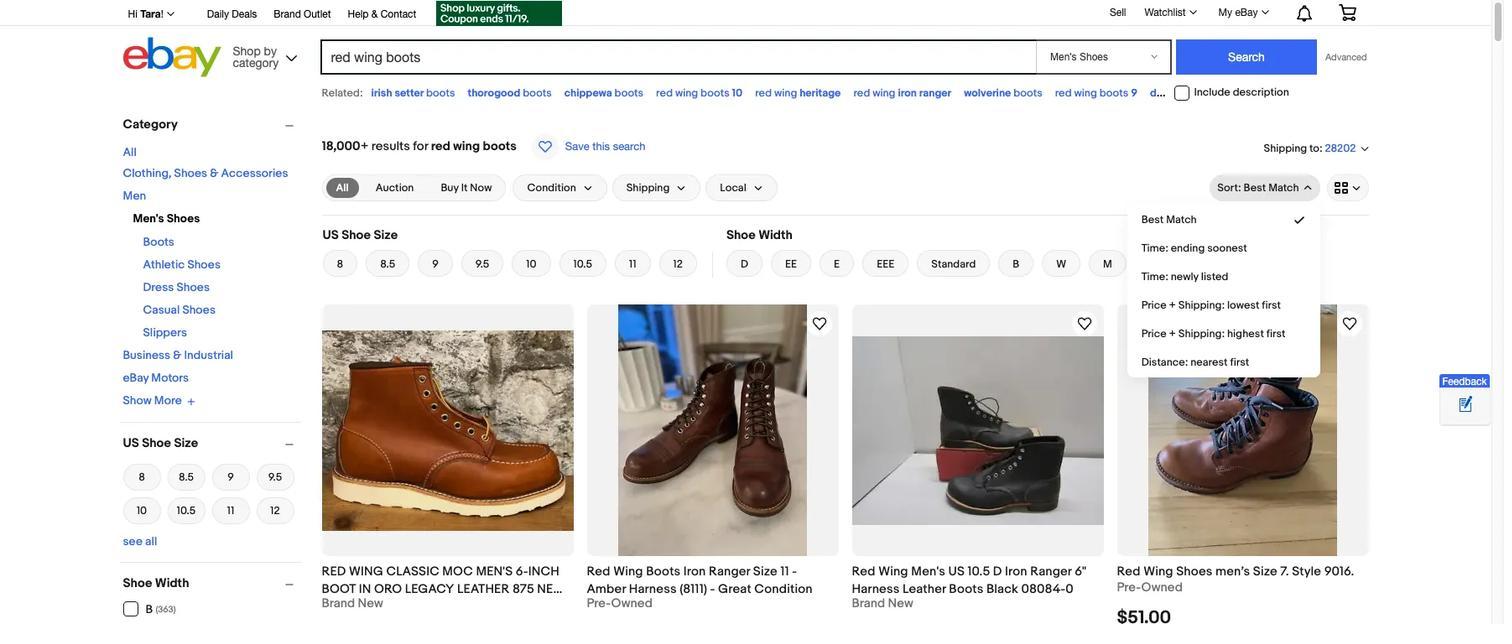 Task type: describe. For each thing, give the bounding box(es) containing it.
ending
[[1171, 242, 1205, 255]]

clothing, shoes & accessories link
[[123, 166, 288, 180]]

business
[[123, 348, 170, 363]]

red for red wing boots 9
[[1055, 86, 1072, 100]]

w
[[1057, 258, 1067, 271]]

clothing,
[[123, 166, 172, 180]]

red wing boots iron ranger size 11  - amber harness (8111) - great condition heading
[[587, 564, 813, 597]]

condition inside red wing boots iron ranger size 11  - amber harness (8111) - great condition pre-owned
[[755, 582, 813, 597]]

10.5 inside red wing men's us 10.5 d iron ranger 6" harness leather boots black 08084-0 brand new
[[968, 564, 991, 580]]

red inside main content
[[431, 138, 451, 154]]

harness for brand
[[852, 582, 900, 597]]

1 horizontal spatial us
[[323, 227, 339, 243]]

contact
[[381, 8, 417, 20]]

0 horizontal spatial 9
[[228, 470, 234, 484]]

sell link
[[1103, 6, 1134, 18]]

distance:
[[1142, 356, 1189, 369]]

box
[[337, 599, 363, 615]]

condition button
[[513, 175, 607, 201]]

0 horizontal spatial 12 link
[[256, 496, 294, 526]]

pre- inside red wing shoes men's size 7. style 9016. pre-owned
[[1117, 580, 1142, 596]]

eee link
[[863, 250, 909, 277]]

1 horizontal spatial 8 link
[[323, 250, 358, 277]]

daily
[[207, 8, 229, 20]]

inch
[[529, 564, 560, 580]]

0 horizontal spatial in
[[322, 599, 334, 615]]

industrial
[[184, 348, 233, 363]]

help & contact link
[[348, 6, 417, 24]]

help
[[348, 8, 369, 20]]

b (363)
[[146, 603, 176, 617]]

9016.
[[1325, 564, 1355, 580]]

1 horizontal spatial 9 link
[[418, 250, 453, 277]]

& inside clothing, shoes & accessories men
[[210, 166, 219, 180]]

0 vertical spatial 10
[[732, 86, 743, 100]]

price + shipping: highest first
[[1142, 327, 1286, 341]]

save this search
[[565, 140, 646, 153]]

11 inside red wing boots iron ranger size 11  - amber harness (8111) - great condition pre-owned
[[781, 564, 789, 580]]

local button
[[706, 175, 778, 201]]

main content containing 18,000
[[315, 109, 1376, 624]]

ranger
[[920, 86, 952, 100]]

best inside dropdown button
[[1244, 181, 1267, 195]]

0 horizontal spatial us
[[123, 435, 139, 451]]

red wing classic moc men's 6-inch boot in oro legacy leather 875 new in box image
[[322, 330, 574, 531]]

0 vertical spatial d
[[741, 258, 749, 271]]

outlet
[[304, 8, 331, 20]]

brand for brand new
[[322, 596, 355, 612]]

boots inside boots athletic shoes dress shoes casual shoes slippers
[[143, 235, 174, 249]]

wing for boots
[[614, 564, 643, 580]]

brand inside red wing men's us 10.5 d iron ranger 6" harness leather boots black 08084-0 brand new
[[852, 596, 885, 612]]

ebay inside business & industrial ebay motors
[[123, 371, 149, 385]]

time: for time: newly listed
[[1142, 270, 1169, 284]]

include
[[1195, 86, 1231, 99]]

shoe down show more button
[[142, 435, 171, 451]]

best match
[[1142, 213, 1197, 227]]

red wing boots iron ranger size 11  - amber harness (8111) - great condition link
[[587, 563, 839, 597]]

shoes up boots link
[[167, 211, 200, 226]]

it
[[461, 181, 468, 195]]

red for red wing iron ranger
[[854, 86, 870, 100]]

1 vertical spatial 9 link
[[212, 462, 250, 492]]

ranger inside red wing men's us 10.5 d iron ranger 6" harness leather boots black 08084-0 brand new
[[1031, 564, 1072, 580]]

2 vertical spatial first
[[1231, 356, 1250, 369]]

red wing men's us 10.5 d iron ranger 6" harness leather boots black 08084-0 link
[[852, 563, 1104, 597]]

0 horizontal spatial men's
[[133, 211, 164, 226]]

soonest
[[1208, 242, 1248, 255]]

sort: best match
[[1218, 181, 1299, 195]]

wing for red wing iron ranger
[[873, 86, 896, 100]]

red for red wing men's us 10.5 d iron ranger 6" harness leather boots black 08084-0
[[852, 564, 876, 580]]

thorogood boots
[[468, 86, 552, 100]]

0 horizontal spatial 8.5 link
[[167, 462, 205, 492]]

red for red wing boots iron ranger size 11  - amber harness (8111) - great condition
[[587, 564, 611, 580]]

red wing boots iron ranger size 11  - amber harness (8111) - great condition image
[[618, 305, 807, 556]]

all
[[145, 534, 157, 548]]

1 horizontal spatial in
[[359, 582, 371, 597]]

1 vertical spatial 10 link
[[123, 496, 161, 526]]

slippers link
[[143, 326, 187, 340]]

wing
[[349, 564, 384, 580]]

1 vertical spatial -
[[710, 582, 715, 597]]

shoes down athletic shoes link
[[177, 280, 210, 295]]

moc
[[443, 564, 473, 580]]

leather
[[903, 582, 946, 597]]

great
[[718, 582, 752, 597]]

1 new from the left
[[358, 596, 383, 612]]

size inside red wing boots iron ranger size 11  - amber harness (8111) - great condition pre-owned
[[753, 564, 778, 580]]

irish setter boots
[[371, 86, 455, 100]]

boots inside red wing boots iron ranger size 11  - amber harness (8111) - great condition pre-owned
[[646, 564, 681, 580]]

owned inside red wing boots iron ranger size 11  - amber harness (8111) - great condition pre-owned
[[611, 596, 653, 612]]

ebay motors link
[[123, 371, 189, 385]]

iron inside red wing men's us 10.5 d iron ranger 6" harness leather boots black 08084-0 brand new
[[1005, 564, 1028, 580]]

auction
[[376, 181, 414, 195]]

e link
[[820, 250, 854, 277]]

owned inside red wing shoes men's size 7. style 9016. pre-owned
[[1142, 580, 1183, 596]]

iron inside red wing boots iron ranger size 11  - amber harness (8111) - great condition pre-owned
[[684, 564, 706, 580]]

listed
[[1201, 270, 1229, 284]]

red wing shoes men's size 7. style 9016. image
[[1149, 305, 1338, 556]]

red wing boots 9
[[1055, 86, 1138, 100]]

advanced link
[[1318, 40, 1367, 74]]

red wing classic moc men's 6-inch boot in oro legacy leather 875 new in box
[[322, 564, 565, 615]]

1 vertical spatial best
[[1142, 213, 1164, 227]]

1 horizontal spatial 8.5 link
[[366, 250, 410, 277]]

danner boots
[[1151, 86, 1216, 100]]

boots right 'danner'
[[1187, 86, 1216, 100]]

shop by category
[[233, 44, 279, 69]]

red wing men's us 10.5 d iron ranger 6" harness leather boots black 08084-0 image
[[852, 336, 1104, 525]]

1 horizontal spatial 11 link
[[615, 250, 651, 277]]

boots right setter
[[426, 86, 455, 100]]

wolverine boots
[[964, 86, 1043, 100]]

thorogood
[[468, 86, 521, 100]]

daily deals link
[[207, 6, 257, 24]]

us shoe size button
[[123, 435, 301, 451]]

0 vertical spatial 9.5 link
[[461, 250, 504, 277]]

width inside main content
[[759, 227, 793, 243]]

1 horizontal spatial 12
[[673, 258, 683, 271]]

oro
[[374, 582, 402, 597]]

1 vertical spatial 12
[[270, 504, 280, 517]]

11 for the right 11 link
[[629, 258, 637, 271]]

1 horizontal spatial 10 link
[[512, 250, 551, 277]]

shoe width button
[[123, 575, 301, 591]]

wing for shoes
[[1144, 564, 1174, 580]]

red wing men's us 10.5 d iron ranger 6" harness leather boots black 08084-0 brand new
[[852, 564, 1087, 612]]

red wing shoes men's size 7. style 9016. pre-owned
[[1117, 564, 1355, 596]]

show more button
[[123, 394, 195, 408]]

first for price + shipping: lowest first
[[1262, 299, 1282, 312]]

boots left 'danner'
[[1100, 86, 1129, 100]]

daily deals
[[207, 8, 257, 20]]

0 vertical spatial all
[[123, 145, 137, 159]]

help & contact
[[348, 8, 417, 20]]

shoes up the 'dress shoes' link
[[187, 258, 221, 272]]

8 for the bottom 8 link
[[139, 470, 145, 484]]

d link
[[727, 250, 763, 277]]

watch red wing shoes men's size 7. style 9016. image
[[1340, 314, 1360, 334]]

shoe up "d" link
[[727, 227, 756, 243]]

2 horizontal spatial 9
[[1131, 86, 1138, 100]]

Search for anything text field
[[323, 41, 1033, 73]]

08084-
[[1022, 582, 1066, 597]]

results
[[371, 138, 410, 154]]

category
[[123, 117, 178, 133]]

1 horizontal spatial 10.5 link
[[559, 250, 607, 277]]

description
[[1233, 86, 1290, 99]]

price + shipping: lowest first link
[[1128, 291, 1320, 320]]

10 for the bottom 10 link
[[137, 504, 147, 517]]

dress
[[143, 280, 174, 295]]

1 vertical spatial us shoe size
[[123, 435, 198, 451]]

price for price + shipping: highest first
[[1142, 327, 1167, 341]]

ebay inside account navigation
[[1236, 7, 1258, 18]]

0 vertical spatial all link
[[123, 145, 137, 159]]

0 horizontal spatial 9.5
[[268, 470, 282, 484]]

highest
[[1228, 327, 1265, 341]]

danner
[[1151, 86, 1185, 100]]

brand new
[[322, 596, 383, 612]]

tara
[[140, 8, 161, 20]]

price for price + shipping: lowest first
[[1142, 299, 1167, 312]]

price + shipping: highest first link
[[1128, 320, 1320, 348]]

0 vertical spatial 12 link
[[659, 250, 697, 277]]

wing up buy it now
[[453, 138, 480, 154]]

us shoe size inside main content
[[323, 227, 398, 243]]

m
[[1104, 258, 1113, 271]]

athletic
[[143, 258, 185, 272]]

shipping: for lowest
[[1179, 299, 1225, 312]]

category
[[233, 56, 279, 69]]

boots link
[[143, 235, 174, 249]]

0 horizontal spatial 10.5 link
[[167, 496, 205, 526]]

ranger inside red wing boots iron ranger size 11  - amber harness (8111) - great condition pre-owned
[[709, 564, 751, 580]]

boots right chippewa
[[615, 86, 644, 100]]

red inside red wing shoes men's size 7. style 9016. pre-owned
[[1117, 564, 1141, 580]]

your shopping cart image
[[1338, 4, 1357, 21]]

+ for price + shipping: lowest first
[[1169, 299, 1176, 312]]

brand for brand outlet
[[274, 8, 301, 20]]

athletic shoes link
[[143, 258, 221, 272]]

(8111)
[[680, 582, 707, 597]]

listing options selector. gallery view selected. image
[[1335, 181, 1362, 195]]

brand outlet
[[274, 8, 331, 20]]

shoes inside red wing shoes men's size 7. style 9016. pre-owned
[[1177, 564, 1213, 580]]

men's
[[1216, 564, 1251, 580]]

standard
[[932, 258, 976, 271]]

watch red wing men's us 10.5 d iron ranger 6" harness leather boots black 08084-0 image
[[1075, 314, 1095, 334]]

shoes inside clothing, shoes & accessories men
[[174, 166, 207, 180]]

(363)
[[156, 604, 176, 615]]

local
[[720, 181, 747, 195]]



Task type: vqa. For each thing, say whether or not it's contained in the screenshot.
Harness associated with Brand
yes



Task type: locate. For each thing, give the bounding box(es) containing it.
boots right wolverine
[[1014, 86, 1043, 100]]

get the coupon image
[[437, 1, 563, 26]]

9 down 'us shoe size' dropdown button
[[228, 470, 234, 484]]

2 red from the left
[[852, 564, 876, 580]]

b for b
[[1013, 258, 1020, 271]]

b inside main content
[[1013, 258, 1020, 271]]

0 horizontal spatial 10
[[137, 504, 147, 517]]

0 vertical spatial -
[[792, 564, 797, 580]]

1 horizontal spatial shoe width
[[727, 227, 793, 243]]

wing for red wing heritage
[[775, 86, 797, 100]]

10 down the 'shop by category' banner
[[732, 86, 743, 100]]

0 horizontal spatial all
[[123, 145, 137, 159]]

amber
[[587, 582, 626, 597]]

0 horizontal spatial 11 link
[[212, 496, 250, 526]]

show
[[123, 394, 152, 408]]

lowest
[[1228, 299, 1260, 312]]

1 price from the top
[[1142, 299, 1167, 312]]

best up time: ending soonest
[[1142, 213, 1164, 227]]

2 vertical spatial 10
[[137, 504, 147, 517]]

1 vertical spatial condition
[[755, 582, 813, 597]]

0 vertical spatial shipping
[[1264, 141, 1308, 155]]

0 vertical spatial 12
[[673, 258, 683, 271]]

motors
[[151, 371, 189, 385]]

0 vertical spatial 8.5 link
[[366, 250, 410, 277]]

0 vertical spatial width
[[759, 227, 793, 243]]

size inside red wing shoes men's size 7. style 9016. pre-owned
[[1254, 564, 1278, 580]]

shop by category button
[[225, 37, 301, 73]]

1 vertical spatial d
[[993, 564, 1002, 580]]

0 vertical spatial ebay
[[1236, 7, 1258, 18]]

wing down search for anything text field
[[675, 86, 698, 100]]

red right heritage
[[854, 86, 870, 100]]

9 link down buy
[[418, 250, 453, 277]]

2 vertical spatial 9
[[228, 470, 234, 484]]

shipping: inside 'link'
[[1179, 299, 1225, 312]]

2 wing from the left
[[879, 564, 909, 580]]

match
[[1269, 181, 1299, 195], [1167, 213, 1197, 227]]

brand inside brand outlet link
[[274, 8, 301, 20]]

leather
[[457, 582, 510, 597]]

1 vertical spatial 12 link
[[256, 496, 294, 526]]

boots up (8111)
[[646, 564, 681, 580]]

buy
[[441, 181, 459, 195]]

1 shipping: from the top
[[1179, 299, 1225, 312]]

to
[[1310, 141, 1320, 155]]

+ left results at left
[[361, 138, 369, 154]]

by
[[264, 44, 277, 57]]

2 time: from the top
[[1142, 270, 1169, 284]]

+ inside price + shipping: highest first link
[[1169, 327, 1176, 341]]

+ up distance:
[[1169, 327, 1176, 341]]

1 wing from the left
[[614, 564, 643, 580]]

new inside red wing men's us 10.5 d iron ranger 6" harness leather boots black 08084-0 brand new
[[888, 596, 914, 612]]

2 vertical spatial &
[[173, 348, 182, 363]]

chippewa
[[565, 86, 612, 100]]

10 down condition dropdown button
[[526, 258, 537, 271]]

2 ranger from the left
[[1031, 564, 1072, 580]]

d inside red wing men's us 10.5 d iron ranger 6" harness leather boots black 08084-0 brand new
[[993, 564, 1002, 580]]

+
[[361, 138, 369, 154], [1169, 299, 1176, 312], [1169, 327, 1176, 341]]

1 vertical spatial 9
[[432, 258, 439, 271]]

price inside 'link'
[[1142, 299, 1167, 312]]

shipping inside dropdown button
[[627, 181, 670, 195]]

see
[[123, 534, 143, 548]]

0 horizontal spatial new
[[358, 596, 383, 612]]

watchlist link
[[1136, 3, 1205, 23]]

10 link
[[512, 250, 551, 277], [123, 496, 161, 526]]

ebay right my
[[1236, 7, 1258, 18]]

style
[[1293, 564, 1322, 580]]

boots inside red wing men's us 10.5 d iron ranger 6" harness leather boots black 08084-0 brand new
[[949, 582, 984, 597]]

8.5 down the auction
[[380, 258, 395, 271]]

red wing boots 10
[[656, 86, 743, 100]]

2 horizontal spatial 10.5
[[968, 564, 991, 580]]

clothing, shoes & accessories men
[[123, 166, 288, 203]]

0 vertical spatial 9
[[1131, 86, 1138, 100]]

9.5 link down 'us shoe size' dropdown button
[[256, 462, 294, 492]]

10.5 link down 'us shoe size' dropdown button
[[167, 496, 205, 526]]

d
[[741, 258, 749, 271], [993, 564, 1002, 580]]

boots up now
[[483, 138, 517, 154]]

2 horizontal spatial red
[[1117, 564, 1141, 580]]

dress shoes link
[[143, 280, 210, 295]]

us inside red wing men's us 10.5 d iron ranger 6" harness leather boots black 08084-0 brand new
[[949, 564, 965, 580]]

&
[[372, 8, 378, 20], [210, 166, 219, 180], [173, 348, 182, 363]]

+ for 18,000 + results for red wing boots
[[361, 138, 369, 154]]

8.5
[[380, 258, 395, 271], [179, 470, 194, 484]]

first right lowest
[[1262, 299, 1282, 312]]

shipping for shipping
[[627, 181, 670, 195]]

& inside account navigation
[[372, 8, 378, 20]]

include description
[[1195, 86, 1290, 99]]

+ inside price + shipping: lowest first 'link'
[[1169, 299, 1176, 312]]

wing for men's
[[879, 564, 909, 580]]

9.5 down now
[[476, 258, 490, 271]]

men's shoes
[[133, 211, 200, 226]]

1 iron from the left
[[684, 564, 706, 580]]

price up distance:
[[1142, 327, 1167, 341]]

8 inside main content
[[337, 258, 343, 271]]

1 vertical spatial 11 link
[[212, 496, 250, 526]]

10 up "see all"
[[137, 504, 147, 517]]

main content
[[315, 109, 1376, 624]]

ee
[[785, 258, 797, 271]]

1 horizontal spatial best
[[1244, 181, 1267, 195]]

10.5 down condition dropdown button
[[574, 258, 592, 271]]

red down the 'shop by category' banner
[[755, 86, 772, 100]]

heritage
[[800, 86, 841, 100]]

shipping for shipping to : 28202
[[1264, 141, 1308, 155]]

see all
[[123, 534, 157, 548]]

chippewa boots
[[565, 86, 644, 100]]

0 vertical spatial time:
[[1142, 242, 1169, 255]]

!
[[161, 8, 163, 20]]

1 vertical spatial boots
[[646, 564, 681, 580]]

brand left leather
[[852, 596, 885, 612]]

pre-
[[1117, 580, 1142, 596], [587, 596, 611, 612]]

1 horizontal spatial red
[[852, 564, 876, 580]]

width
[[759, 227, 793, 243], [155, 575, 189, 591]]

0 horizontal spatial d
[[741, 258, 749, 271]]

0 horizontal spatial 11
[[227, 504, 234, 517]]

shipping: up distance: nearest first
[[1179, 327, 1225, 341]]

0 horizontal spatial iron
[[684, 564, 706, 580]]

red inside red wing boots iron ranger size 11  - amber harness (8111) - great condition pre-owned
[[587, 564, 611, 580]]

shipping: up price + shipping: highest first
[[1179, 299, 1225, 312]]

first down highest
[[1231, 356, 1250, 369]]

1 horizontal spatial 10.5
[[574, 258, 592, 271]]

0 vertical spatial 10 link
[[512, 250, 551, 277]]

business & industrial link
[[123, 348, 233, 363]]

setter
[[395, 86, 424, 100]]

red for red wing heritage
[[755, 86, 772, 100]]

1 vertical spatial 8 link
[[123, 462, 161, 492]]

b left (363)
[[146, 603, 153, 617]]

0 vertical spatial 8 link
[[323, 250, 358, 277]]

boots right "thorogood"
[[523, 86, 552, 100]]

harness inside red wing men's us 10.5 d iron ranger 6" harness leather boots black 08084-0 brand new
[[852, 582, 900, 597]]

my ebay link
[[1210, 3, 1277, 23]]

boots inside main content
[[483, 138, 517, 154]]

shoe down all selected text box
[[342, 227, 371, 243]]

8.5 for the rightmost 8.5 link
[[380, 258, 395, 271]]

red wing classic moc men's 6-inch boot in oro legacy leather 875 new in box link
[[322, 563, 574, 615]]

shipping: for highest
[[1179, 327, 1225, 341]]

width up ee "link"
[[759, 227, 793, 243]]

10 link up "see all"
[[123, 496, 161, 526]]

time: left newly
[[1142, 270, 1169, 284]]

9.5 link down now
[[461, 250, 504, 277]]

red wing shoes men's size 7. style 9016. heading
[[1117, 564, 1355, 580]]

shipping left "to"
[[1264, 141, 1308, 155]]

boots
[[143, 235, 174, 249], [646, 564, 681, 580], [949, 582, 984, 597]]

shoe up b (363)
[[123, 575, 152, 591]]

condition inside condition dropdown button
[[527, 181, 576, 195]]

shoes down the 'dress shoes' link
[[182, 303, 216, 317]]

0 horizontal spatial ebay
[[123, 371, 149, 385]]

newly
[[1171, 270, 1199, 284]]

0 horizontal spatial owned
[[611, 596, 653, 612]]

shoes
[[174, 166, 207, 180], [167, 211, 200, 226], [187, 258, 221, 272], [177, 280, 210, 295], [182, 303, 216, 317], [1177, 564, 1213, 580]]

wing inside red wing men's us 10.5 d iron ranger 6" harness leather boots black 08084-0 brand new
[[879, 564, 909, 580]]

1 vertical spatial first
[[1267, 327, 1286, 341]]

0 horizontal spatial 8.5
[[179, 470, 194, 484]]

1 vertical spatial +
[[1169, 299, 1176, 312]]

1 vertical spatial 10.5
[[177, 504, 196, 517]]

shop by category banner
[[119, 0, 1369, 81]]

0 horizontal spatial b
[[146, 603, 153, 617]]

wing for red wing boots 9
[[1075, 86, 1097, 100]]

harness for owned
[[629, 582, 677, 597]]

1 horizontal spatial 9
[[432, 258, 439, 271]]

1 horizontal spatial 9.5 link
[[461, 250, 504, 277]]

match down "shipping to : 28202"
[[1269, 181, 1299, 195]]

2 vertical spatial us
[[949, 564, 965, 580]]

time:
[[1142, 242, 1169, 255], [1142, 270, 1169, 284]]

0 horizontal spatial shoe width
[[123, 575, 189, 591]]

2 price from the top
[[1142, 327, 1167, 341]]

eee
[[877, 258, 895, 271]]

2 vertical spatial 10.5
[[968, 564, 991, 580]]

1 vertical spatial 9.5
[[268, 470, 282, 484]]

& right the help
[[372, 8, 378, 20]]

0 horizontal spatial best
[[1142, 213, 1164, 227]]

distance: nearest first
[[1142, 356, 1250, 369]]

boots up athletic
[[143, 235, 174, 249]]

men's inside red wing men's us 10.5 d iron ranger 6" harness leather boots black 08084-0 brand new
[[912, 564, 946, 580]]

condition
[[527, 181, 576, 195], [755, 582, 813, 597]]

time: down best match at the right top of page
[[1142, 242, 1169, 255]]

match up ending
[[1167, 213, 1197, 227]]

brand left outlet
[[274, 8, 301, 20]]

1 horizontal spatial new
[[888, 596, 914, 612]]

first right highest
[[1267, 327, 1286, 341]]

all link up clothing,
[[123, 145, 137, 159]]

shipping:
[[1179, 299, 1225, 312], [1179, 327, 1225, 341]]

2 iron from the left
[[1005, 564, 1028, 580]]

price down 'time: newly listed' in the top right of the page
[[1142, 299, 1167, 312]]

b for b (363)
[[146, 603, 153, 617]]

0 horizontal spatial us shoe size
[[123, 435, 198, 451]]

red for red wing boots 10
[[656, 86, 673, 100]]

1 horizontal spatial us shoe size
[[323, 227, 398, 243]]

0 horizontal spatial -
[[710, 582, 715, 597]]

1 vertical spatial men's
[[912, 564, 946, 580]]

None submit
[[1177, 39, 1318, 75]]

875
[[513, 582, 534, 597]]

brand down red
[[322, 596, 355, 612]]

account navigation
[[119, 0, 1369, 29]]

10 link down condition dropdown button
[[512, 250, 551, 277]]

2 horizontal spatial brand
[[852, 596, 885, 612]]

wing inside red wing boots iron ranger size 11  - amber harness (8111) - great condition pre-owned
[[614, 564, 643, 580]]

1 vertical spatial 9.5 link
[[256, 462, 294, 492]]

& for industrial
[[173, 348, 182, 363]]

0 horizontal spatial 8
[[139, 470, 145, 484]]

d up the black
[[993, 564, 1002, 580]]

1 horizontal spatial ranger
[[1031, 564, 1072, 580]]

0 vertical spatial men's
[[133, 211, 164, 226]]

watch red wing boots iron ranger size 11  - amber harness (8111) - great condition image
[[809, 314, 830, 334]]

us
[[323, 227, 339, 243], [123, 435, 139, 451], [949, 564, 965, 580]]

-
[[792, 564, 797, 580], [710, 582, 715, 597]]

hi tara !
[[128, 8, 163, 20]]

0 horizontal spatial wing
[[614, 564, 643, 580]]

+ for price + shipping: highest first
[[1169, 327, 1176, 341]]

save this search button
[[527, 133, 651, 161]]

slippers
[[143, 326, 187, 340]]

harness left (8111)
[[629, 582, 677, 597]]

all inside main content
[[336, 181, 349, 195]]

red wing men's us 10.5 d iron ranger 6" harness leather boots black 08084-0 heading
[[852, 564, 1087, 597]]

time: ending soonest
[[1142, 242, 1248, 255]]

1 horizontal spatial width
[[759, 227, 793, 243]]

2 horizontal spatial us
[[949, 564, 965, 580]]

ranger up great
[[709, 564, 751, 580]]

wing inside red wing shoes men's size 7. style 9016. pre-owned
[[1144, 564, 1174, 580]]

red right wolverine boots
[[1055, 86, 1072, 100]]

8 down all selected text box
[[337, 258, 343, 271]]

0 horizontal spatial shipping
[[627, 181, 670, 195]]

wing left iron at the top of the page
[[873, 86, 896, 100]]

shipping down 'search'
[[627, 181, 670, 195]]

10 for right 10 link
[[526, 258, 537, 271]]

& for contact
[[372, 8, 378, 20]]

10.5 link down condition dropdown button
[[559, 250, 607, 277]]

10 inside main content
[[526, 258, 537, 271]]

0 vertical spatial match
[[1269, 181, 1299, 195]]

red wing shoes men's size 7. style 9016. link
[[1117, 563, 1369, 581]]

9 left 'danner'
[[1131, 86, 1138, 100]]

now
[[470, 181, 492, 195]]

2 horizontal spatial &
[[372, 8, 378, 20]]

2 shipping: from the top
[[1179, 327, 1225, 341]]

condition right great
[[755, 582, 813, 597]]

boot
[[322, 582, 356, 597]]

harness inside red wing boots iron ranger size 11  - amber harness (8111) - great condition pre-owned
[[629, 582, 677, 597]]

0 vertical spatial us shoe size
[[323, 227, 398, 243]]

men's
[[476, 564, 513, 580]]

time: for time: ending soonest
[[1142, 242, 1169, 255]]

brand outlet link
[[274, 6, 331, 24]]

8 link up "see all"
[[123, 462, 161, 492]]

+ down newly
[[1169, 299, 1176, 312]]

b
[[1013, 258, 1020, 271], [146, 603, 153, 617]]

iron up (8111)
[[684, 564, 706, 580]]

shoe width inside main content
[[727, 227, 793, 243]]

& up the motors
[[173, 348, 182, 363]]

9.5
[[476, 258, 490, 271], [268, 470, 282, 484]]

all down 18,000
[[336, 181, 349, 195]]

3 wing from the left
[[1144, 564, 1174, 580]]

d left ee
[[741, 258, 749, 271]]

first for price + shipping: highest first
[[1267, 327, 1286, 341]]

11 link down 'us shoe size' dropdown button
[[212, 496, 250, 526]]

wing left heritage
[[775, 86, 797, 100]]

0 horizontal spatial harness
[[629, 582, 677, 597]]

shoe width up "d" link
[[727, 227, 793, 243]]

10.5 up the black
[[968, 564, 991, 580]]

1 time: from the top
[[1142, 242, 1169, 255]]

category button
[[123, 117, 301, 133]]

men's up leather
[[912, 564, 946, 580]]

1 red from the left
[[587, 564, 611, 580]]

2 horizontal spatial 10
[[732, 86, 743, 100]]

match inside best match link
[[1167, 213, 1197, 227]]

1 vertical spatial b
[[146, 603, 153, 617]]

more
[[154, 394, 182, 408]]

2 new from the left
[[888, 596, 914, 612]]

hi
[[128, 8, 137, 20]]

1 horizontal spatial harness
[[852, 582, 900, 597]]

save
[[565, 140, 590, 153]]

auction link
[[366, 178, 424, 198]]

0 horizontal spatial width
[[155, 575, 189, 591]]

best right sort:
[[1244, 181, 1267, 195]]

0 vertical spatial 10.5 link
[[559, 250, 607, 277]]

1 vertical spatial 10
[[526, 258, 537, 271]]

pre- inside red wing boots iron ranger size 11  - amber harness (8111) - great condition pre-owned
[[587, 596, 611, 612]]

first inside 'link'
[[1262, 299, 1282, 312]]

1 horizontal spatial 9.5
[[476, 258, 490, 271]]

8 for the right 8 link
[[337, 258, 343, 271]]

condition down save
[[527, 181, 576, 195]]

9 down buy it now link
[[432, 258, 439, 271]]

boots athletic shoes dress shoes casual shoes slippers
[[143, 235, 221, 340]]

8 link
[[323, 250, 358, 277], [123, 462, 161, 492]]

shop
[[233, 44, 261, 57]]

11 for left 11 link
[[227, 504, 234, 517]]

1 vertical spatial 8.5 link
[[167, 462, 205, 492]]

men's up boots link
[[133, 211, 164, 226]]

1 horizontal spatial condition
[[755, 582, 813, 597]]

w link
[[1042, 250, 1081, 277]]

shipping inside "shipping to : 28202"
[[1264, 141, 1308, 155]]

ranger up the 08084- at the right bottom
[[1031, 564, 1072, 580]]

0 horizontal spatial ranger
[[709, 564, 751, 580]]

& inside business & industrial ebay motors
[[173, 348, 182, 363]]

1 horizontal spatial men's
[[912, 564, 946, 580]]

shoes right clothing,
[[174, 166, 207, 180]]

1 ranger from the left
[[709, 564, 751, 580]]

1 vertical spatial ebay
[[123, 371, 149, 385]]

wolverine
[[964, 86, 1011, 100]]

boots left the black
[[949, 582, 984, 597]]

3 red from the left
[[1117, 564, 1141, 580]]

buy it now
[[441, 181, 492, 195]]

1 vertical spatial time:
[[1142, 270, 1169, 284]]

owned left men's
[[1142, 580, 1183, 596]]

none submit inside the 'shop by category' banner
[[1177, 39, 1318, 75]]

wing up 'amber'
[[614, 564, 643, 580]]

sell
[[1110, 6, 1127, 18]]

time: newly listed
[[1142, 270, 1229, 284]]

iron up the black
[[1005, 564, 1028, 580]]

8.5 down 'us shoe size' dropdown button
[[179, 470, 194, 484]]

red wing iron ranger
[[854, 86, 952, 100]]

8.5 for left 8.5 link
[[179, 470, 194, 484]]

1 horizontal spatial all
[[336, 181, 349, 195]]

pre- right 6"
[[1117, 580, 1142, 596]]

wing left 'danner'
[[1075, 86, 1097, 100]]

9.5 link
[[461, 250, 504, 277], [256, 462, 294, 492]]

deals
[[232, 8, 257, 20]]

match inside sort: best match dropdown button
[[1269, 181, 1299, 195]]

0 vertical spatial 10.5
[[574, 258, 592, 271]]

red down search for anything text field
[[656, 86, 673, 100]]

2 horizontal spatial wing
[[1144, 564, 1174, 580]]

8 link down all selected text box
[[323, 250, 358, 277]]

9.5 down 'us shoe size' dropdown button
[[268, 470, 282, 484]]

0 horizontal spatial pre-
[[587, 596, 611, 612]]

red wing boots iron ranger size 11  - amber harness (8111) - great condition pre-owned
[[587, 564, 813, 612]]

shoes left men's
[[1177, 564, 1213, 580]]

red inside red wing men's us 10.5 d iron ranger 6" harness leather boots black 08084-0 brand new
[[852, 564, 876, 580]]

1 vertical spatial shoe width
[[123, 575, 189, 591]]

8.5 link down 'us shoe size' dropdown button
[[167, 462, 205, 492]]

boots down search for anything text field
[[701, 86, 730, 100]]

1 vertical spatial all link
[[326, 178, 359, 198]]

red right for
[[431, 138, 451, 154]]

search
[[613, 140, 646, 153]]

shoe width up b (363)
[[123, 575, 189, 591]]

0 horizontal spatial 8 link
[[123, 462, 161, 492]]

harness left leather
[[852, 582, 900, 597]]

2 harness from the left
[[852, 582, 900, 597]]

wing up leather
[[879, 564, 909, 580]]

1 harness from the left
[[629, 582, 677, 597]]

1 horizontal spatial -
[[792, 564, 797, 580]]

0 vertical spatial 9.5
[[476, 258, 490, 271]]

us shoe size down all selected text box
[[323, 227, 398, 243]]

red wing classic moc men's 6-inch boot in oro legacy leather 875 new in box heading
[[322, 564, 565, 615]]

0 horizontal spatial brand
[[274, 8, 301, 20]]

1 horizontal spatial iron
[[1005, 564, 1028, 580]]

wing for red wing boots 10
[[675, 86, 698, 100]]

All selected text field
[[336, 180, 349, 196]]



